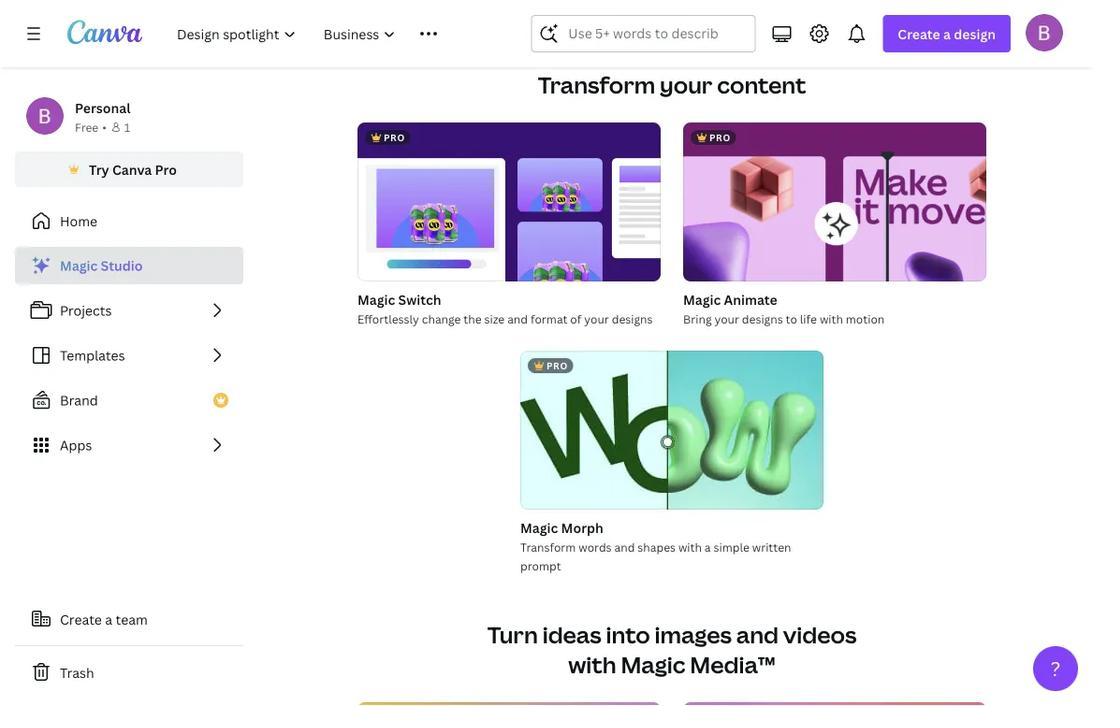 Task type: vqa. For each thing, say whether or not it's contained in the screenshot.
the top "Audio" button
no



Task type: describe. For each thing, give the bounding box(es) containing it.
and inside magic switch effortlessly change the size and format of your designs
[[507, 311, 528, 327]]

size
[[484, 311, 505, 327]]

change
[[422, 311, 461, 327]]

with inside magic animate bring your designs to life with motion
[[820, 311, 843, 327]]

pro group for magic switch
[[357, 123, 661, 282]]

home link
[[15, 202, 243, 240]]

1
[[124, 119, 130, 135]]

and for ideas
[[736, 620, 779, 650]]

ideas
[[542, 620, 601, 650]]

switch
[[398, 291, 441, 308]]

your inside magic switch effortlessly change the size and format of your designs
[[584, 311, 609, 327]]

home
[[60, 212, 97, 230]]

and for morph
[[614, 539, 635, 555]]

canva
[[112, 160, 152, 178]]

into
[[606, 620, 650, 650]]

magic for magic animate bring your designs to life with motion
[[683, 291, 721, 308]]

Search search field
[[568, 16, 718, 51]]

designs inside magic animate bring your designs to life with motion
[[742, 311, 783, 327]]

brand link
[[15, 382, 243, 419]]

media™
[[690, 650, 776, 680]]

magic morph image
[[520, 351, 823, 510]]

animate
[[724, 291, 777, 308]]

simple
[[714, 539, 749, 555]]

turn
[[487, 620, 538, 650]]

apps
[[60, 437, 92, 454]]

1 group from the left
[[357, 703, 661, 707]]

0 vertical spatial transform
[[538, 70, 655, 100]]

? button
[[1033, 647, 1078, 692]]

a inside magic morph transform words and shapes with a simple written prompt
[[705, 539, 711, 555]]

magic animate image
[[683, 123, 986, 282]]

turn ideas into images and videos with magic media™
[[487, 620, 857, 680]]

trash
[[60, 664, 94, 682]]

try
[[89, 160, 109, 178]]

trash link
[[15, 654, 243, 692]]

transform your content
[[538, 70, 806, 100]]

templates
[[60, 347, 125, 364]]

templates link
[[15, 337, 243, 374]]

the
[[464, 311, 482, 327]]

magic for magic studio
[[60, 257, 98, 275]]

pro group for magic animate
[[683, 123, 986, 282]]

magic inside turn ideas into images and videos with magic media™
[[621, 650, 685, 680]]

of
[[570, 311, 581, 327]]

designs inside magic switch effortlessly change the size and format of your designs
[[612, 311, 653, 327]]

studio
[[101, 257, 143, 275]]

free
[[75, 119, 98, 135]]

effortlessly
[[357, 311, 419, 327]]

magic studio link
[[15, 247, 243, 284]]

projects link
[[15, 292, 243, 329]]

apps link
[[15, 427, 243, 464]]

create for create a design
[[898, 25, 940, 43]]

morph
[[561, 519, 603, 537]]

design
[[954, 25, 996, 43]]



Task type: locate. For each thing, give the bounding box(es) containing it.
magic inside magic morph transform words and shapes with a simple written prompt
[[520, 519, 558, 537]]

1 vertical spatial transform
[[520, 539, 576, 555]]

0 horizontal spatial pro
[[384, 131, 405, 144]]

2 vertical spatial a
[[105, 611, 112, 628]]

1 horizontal spatial your
[[660, 70, 712, 100]]

magic studio
[[60, 257, 143, 275]]

pro group for magic morph
[[520, 351, 823, 510]]

create a team
[[60, 611, 148, 628]]

magic left media™
[[621, 650, 685, 680]]

format
[[531, 311, 567, 327]]

bring
[[683, 311, 712, 327]]

0 horizontal spatial and
[[507, 311, 528, 327]]

bob builder image
[[1026, 14, 1063, 51]]

magic morph transform words and shapes with a simple written prompt
[[520, 519, 791, 574]]

brand
[[60, 392, 98, 409]]

to
[[786, 311, 797, 327]]

1 horizontal spatial a
[[705, 539, 711, 555]]

designs down animate
[[742, 311, 783, 327]]

group down turn
[[357, 703, 661, 707]]

1 horizontal spatial designs
[[742, 311, 783, 327]]

1 vertical spatial with
[[678, 539, 702, 555]]

a left simple
[[705, 539, 711, 555]]

2 horizontal spatial your
[[714, 311, 739, 327]]

and right size
[[507, 311, 528, 327]]

team
[[116, 611, 148, 628]]

pro
[[384, 131, 405, 144], [709, 131, 731, 144], [547, 359, 568, 372]]

your inside magic animate bring your designs to life with motion
[[714, 311, 739, 327]]

with for media™
[[568, 650, 616, 680]]

with right shapes in the right of the page
[[678, 539, 702, 555]]

a
[[943, 25, 951, 43], [705, 539, 711, 555], [105, 611, 112, 628]]

magic
[[60, 257, 98, 275], [357, 291, 395, 308], [683, 291, 721, 308], [520, 519, 558, 537], [621, 650, 685, 680]]

0 vertical spatial with
[[820, 311, 843, 327]]

with right life
[[820, 311, 843, 327]]

content
[[717, 70, 806, 100]]

2 horizontal spatial with
[[820, 311, 843, 327]]

1 horizontal spatial group
[[683, 703, 986, 707]]

•
[[102, 119, 107, 135]]

designs
[[612, 311, 653, 327], [742, 311, 783, 327]]

a left design
[[943, 25, 951, 43]]

with right turn
[[568, 650, 616, 680]]

2 horizontal spatial a
[[943, 25, 951, 43]]

images
[[655, 620, 732, 650]]

magic up the prompt
[[520, 519, 558, 537]]

and inside turn ideas into images and videos with magic media™
[[736, 620, 779, 650]]

magic morph group
[[520, 351, 823, 576]]

2 vertical spatial and
[[736, 620, 779, 650]]

and right words
[[614, 539, 635, 555]]

with for simple
[[678, 539, 702, 555]]

your right bring
[[714, 311, 739, 327]]

1 vertical spatial create
[[60, 611, 102, 628]]

1 horizontal spatial pro
[[547, 359, 568, 372]]

0 horizontal spatial your
[[584, 311, 609, 327]]

transform inside magic morph transform words and shapes with a simple written prompt
[[520, 539, 576, 555]]

1 vertical spatial a
[[705, 539, 711, 555]]

a for team
[[105, 611, 112, 628]]

2 designs from the left
[[742, 311, 783, 327]]

magic for magic switch effortlessly change the size and format of your designs
[[357, 291, 395, 308]]

with inside magic morph transform words and shapes with a simple written prompt
[[678, 539, 702, 555]]

0 vertical spatial a
[[943, 25, 951, 43]]

a for design
[[943, 25, 951, 43]]

create left 'team'
[[60, 611, 102, 628]]

pro inside magic morph group
[[547, 359, 568, 372]]

a left 'team'
[[105, 611, 112, 628]]

projects
[[60, 302, 112, 320]]

0 horizontal spatial create
[[60, 611, 102, 628]]

and inside magic morph transform words and shapes with a simple written prompt
[[614, 539, 635, 555]]

try canva pro button
[[15, 152, 243, 187]]

1 horizontal spatial with
[[678, 539, 702, 555]]

?
[[1051, 656, 1061, 682]]

motion
[[846, 311, 885, 327]]

pro inside magic switch group
[[384, 131, 405, 144]]

2 group from the left
[[683, 703, 986, 707]]

1 horizontal spatial and
[[614, 539, 635, 555]]

transform
[[538, 70, 655, 100], [520, 539, 576, 555]]

create
[[898, 25, 940, 43], [60, 611, 102, 628]]

2 vertical spatial with
[[568, 650, 616, 680]]

top level navigation element
[[165, 15, 486, 52], [165, 15, 486, 52]]

1 horizontal spatial create
[[898, 25, 940, 43]]

and
[[507, 311, 528, 327], [614, 539, 635, 555], [736, 620, 779, 650]]

magic inside magic switch effortlessly change the size and format of your designs
[[357, 291, 395, 308]]

your right of
[[584, 311, 609, 327]]

words
[[579, 539, 612, 555]]

0 vertical spatial and
[[507, 311, 528, 327]]

0 horizontal spatial group
[[357, 703, 661, 707]]

prompt
[[520, 558, 561, 574]]

group
[[357, 703, 661, 707], [683, 703, 986, 707]]

1 vertical spatial and
[[614, 539, 635, 555]]

magic animate bring your designs to life with motion
[[683, 291, 885, 327]]

create for create a team
[[60, 611, 102, 628]]

transform up the prompt
[[520, 539, 576, 555]]

1 designs from the left
[[612, 311, 653, 327]]

create a design button
[[883, 15, 1011, 52]]

2 horizontal spatial pro
[[709, 131, 731, 144]]

list containing magic studio
[[15, 247, 243, 464]]

shapes
[[638, 539, 676, 555]]

and left videos
[[736, 620, 779, 650]]

magic for magic morph transform words and shapes with a simple written prompt
[[520, 519, 558, 537]]

with inside turn ideas into images and videos with magic media™
[[568, 650, 616, 680]]

videos
[[783, 620, 857, 650]]

0 horizontal spatial a
[[105, 611, 112, 628]]

your down search 'search field' at right
[[660, 70, 712, 100]]

create inside button
[[60, 611, 102, 628]]

group down videos
[[683, 703, 986, 707]]

magic up bring
[[683, 291, 721, 308]]

create a design
[[898, 25, 996, 43]]

0 horizontal spatial designs
[[612, 311, 653, 327]]

a inside button
[[105, 611, 112, 628]]

magic animate group
[[683, 123, 986, 328]]

list
[[15, 247, 243, 464]]

magic switch image
[[357, 123, 661, 282]]

your
[[660, 70, 712, 100], [584, 311, 609, 327], [714, 311, 739, 327]]

pro
[[155, 160, 177, 178]]

magic left the studio
[[60, 257, 98, 275]]

0 vertical spatial create
[[898, 25, 940, 43]]

a inside dropdown button
[[943, 25, 951, 43]]

2 horizontal spatial and
[[736, 620, 779, 650]]

free •
[[75, 119, 107, 135]]

magic switch group
[[357, 123, 661, 328]]

designs right of
[[612, 311, 653, 327]]

written
[[752, 539, 791, 555]]

life
[[800, 311, 817, 327]]

pro inside 'magic animate' group
[[709, 131, 731, 144]]

magic inside magic animate bring your designs to life with motion
[[683, 291, 721, 308]]

create a team button
[[15, 601, 243, 638]]

magic up the effortlessly
[[357, 291, 395, 308]]

transform down search 'search field' at right
[[538, 70, 655, 100]]

magic switch effortlessly change the size and format of your designs
[[357, 291, 653, 327]]

0 horizontal spatial with
[[568, 650, 616, 680]]

pro for switch
[[384, 131, 405, 144]]

pro group
[[357, 123, 661, 282], [683, 123, 986, 282], [520, 351, 823, 510]]

with
[[820, 311, 843, 327], [678, 539, 702, 555], [568, 650, 616, 680]]

pro for morph
[[547, 359, 568, 372]]

pro for animate
[[709, 131, 731, 144]]

create left design
[[898, 25, 940, 43]]

try canva pro
[[89, 160, 177, 178]]

None search field
[[531, 15, 756, 52]]

create inside dropdown button
[[898, 25, 940, 43]]

personal
[[75, 99, 130, 117]]



